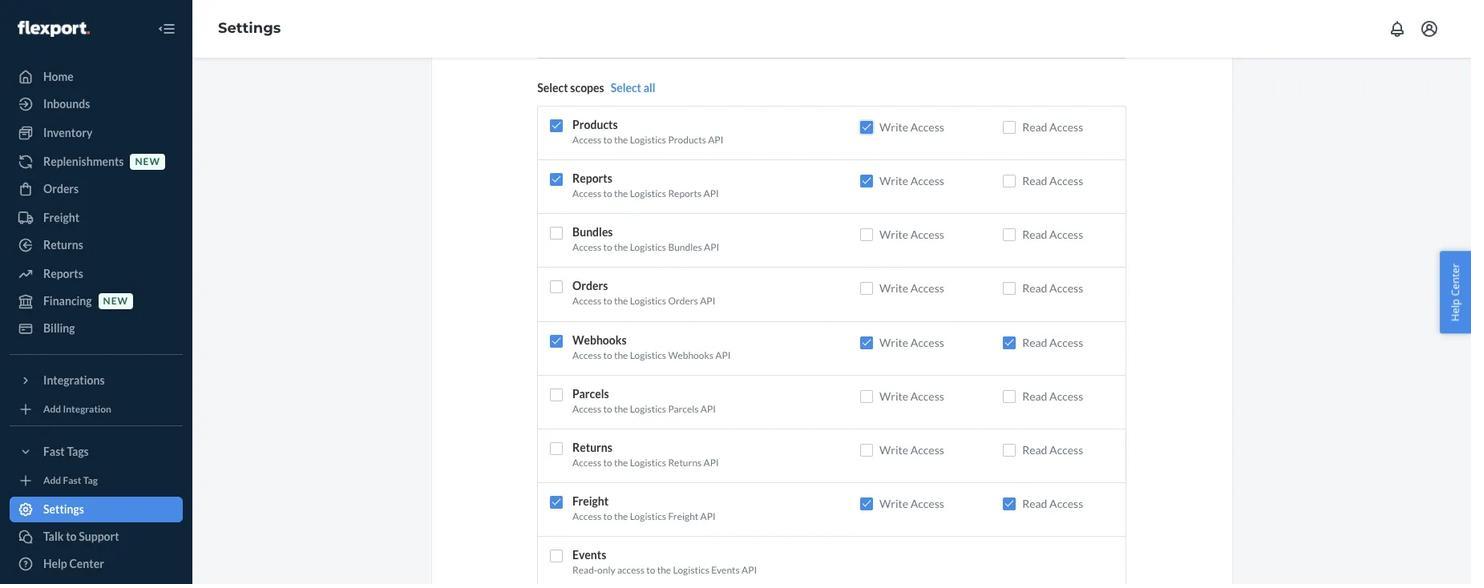 Task type: vqa. For each thing, say whether or not it's contained in the screenshot.
8th read from the top
yes



Task type: locate. For each thing, give the bounding box(es) containing it.
logistics for orders
[[630, 295, 666, 307]]

7 read from the top
[[1022, 443, 1048, 457]]

the inside returns access to the logistics returns api
[[614, 457, 628, 469]]

0 horizontal spatial help
[[43, 557, 67, 571]]

to up freight access to the logistics freight api
[[603, 457, 612, 469]]

freight access to the logistics freight api
[[573, 495, 716, 523]]

the
[[614, 134, 628, 146], [614, 188, 628, 200], [614, 242, 628, 254], [614, 295, 628, 307], [614, 349, 628, 361], [614, 403, 628, 415], [614, 457, 628, 469], [614, 511, 628, 523], [657, 565, 671, 577]]

access inside products access to the logistics products api
[[573, 134, 602, 146]]

1 write from the top
[[880, 120, 909, 134]]

the inside bundles access to the logistics bundles api
[[614, 242, 628, 254]]

talk to support
[[43, 530, 119, 544]]

returns down freight link
[[43, 238, 83, 252]]

to
[[603, 134, 612, 146], [603, 188, 612, 200], [603, 242, 612, 254], [603, 295, 612, 307], [603, 349, 612, 361], [603, 403, 612, 415], [603, 457, 612, 469], [603, 511, 612, 523], [66, 530, 77, 544], [646, 565, 655, 577]]

new down "reports" link at the top of page
[[103, 295, 128, 307]]

0 horizontal spatial returns
[[43, 238, 83, 252]]

2 horizontal spatial returns
[[668, 457, 702, 469]]

read for webhooks
[[1022, 336, 1048, 349]]

1 horizontal spatial select
[[611, 81, 642, 95]]

logistics up bundles access to the logistics bundles api
[[630, 188, 666, 200]]

logistics for reports
[[630, 188, 666, 200]]

access inside 'reports access to the logistics reports api'
[[573, 188, 602, 200]]

products
[[573, 118, 618, 132], [668, 134, 706, 146]]

0 horizontal spatial webhooks
[[573, 333, 627, 347]]

to up returns access to the logistics returns api
[[603, 403, 612, 415]]

help center
[[1449, 263, 1463, 321], [43, 557, 104, 571]]

write for reports
[[880, 174, 909, 188]]

orders access to the logistics orders api
[[573, 279, 716, 307]]

the for returns
[[614, 457, 628, 469]]

logistics inside products access to the logistics products api
[[630, 134, 666, 146]]

to up bundles access to the logistics bundles api
[[603, 188, 612, 200]]

3 read access from the top
[[1022, 228, 1083, 242]]

returns
[[43, 238, 83, 252], [573, 441, 613, 455], [668, 457, 702, 469]]

orders link
[[10, 176, 183, 202]]

0 vertical spatial products
[[573, 118, 618, 132]]

the for bundles
[[614, 242, 628, 254]]

to inside freight access to the logistics freight api
[[603, 511, 612, 523]]

help center button
[[1441, 251, 1471, 333]]

reports
[[573, 172, 613, 185], [668, 188, 702, 200], [43, 267, 83, 281]]

the inside 'reports access to the logistics reports api'
[[614, 188, 628, 200]]

0 vertical spatial fast
[[43, 445, 65, 459]]

write access
[[880, 120, 944, 134], [880, 174, 944, 188], [880, 228, 944, 242], [880, 282, 944, 295], [880, 336, 944, 349], [880, 389, 944, 403], [880, 443, 944, 457], [880, 497, 944, 511]]

6 write from the top
[[880, 389, 909, 403]]

freight
[[43, 211, 79, 225], [573, 495, 609, 508], [668, 511, 699, 523]]

inbounds link
[[10, 91, 183, 117]]

add for add integration
[[43, 404, 61, 416]]

logistics right access
[[673, 565, 710, 577]]

1 horizontal spatial reports
[[573, 172, 613, 185]]

3 write access from the top
[[880, 228, 944, 242]]

bundles down 'reports access to the logistics reports api'
[[573, 226, 613, 239]]

the up webhooks access to the logistics webhooks api
[[614, 295, 628, 307]]

webhooks
[[573, 333, 627, 347], [668, 349, 714, 361]]

0 horizontal spatial bundles
[[573, 226, 613, 239]]

logistics for bundles
[[630, 242, 666, 254]]

2 read from the top
[[1022, 174, 1048, 188]]

3 write from the top
[[880, 228, 909, 242]]

bundles access to the logistics bundles api
[[573, 226, 719, 254]]

tag
[[83, 475, 98, 487]]

fast inside dropdown button
[[43, 445, 65, 459]]

all
[[644, 81, 656, 95]]

1 vertical spatial bundles
[[668, 242, 702, 254]]

0 vertical spatial orders
[[43, 182, 79, 196]]

api
[[708, 134, 724, 146], [704, 188, 719, 200], [704, 242, 719, 254], [700, 295, 716, 307], [715, 349, 731, 361], [701, 403, 716, 415], [704, 457, 719, 469], [701, 511, 716, 523], [742, 565, 757, 577]]

the inside parcels access to the logistics parcels api
[[614, 403, 628, 415]]

0 vertical spatial settings link
[[218, 19, 281, 37]]

3 read from the top
[[1022, 228, 1048, 242]]

logistics inside orders access to the logistics orders api
[[630, 295, 666, 307]]

events
[[573, 549, 606, 562], [711, 565, 740, 577]]

logistics up 'reports access to the logistics reports api'
[[630, 134, 666, 146]]

0 horizontal spatial select
[[537, 81, 568, 95]]

to for orders
[[603, 295, 612, 307]]

4 read from the top
[[1022, 282, 1048, 295]]

write access for freight
[[880, 497, 944, 511]]

5 read access from the top
[[1022, 336, 1083, 349]]

to for returns
[[603, 457, 612, 469]]

read for parcels
[[1022, 389, 1048, 403]]

home
[[43, 70, 74, 83]]

api inside returns access to the logistics returns api
[[704, 457, 719, 469]]

to down select scopes select all
[[603, 134, 612, 146]]

the up returns access to the logistics returns api
[[614, 403, 628, 415]]

1 horizontal spatial returns
[[573, 441, 613, 455]]

access
[[911, 120, 944, 134], [1050, 120, 1083, 134], [573, 134, 602, 146], [911, 174, 944, 188], [1050, 174, 1083, 188], [573, 188, 602, 200], [911, 228, 944, 242], [1050, 228, 1083, 242], [573, 242, 602, 254], [911, 282, 944, 295], [1050, 282, 1083, 295], [573, 295, 602, 307], [911, 336, 944, 349], [1050, 336, 1083, 349], [573, 349, 602, 361], [911, 389, 944, 403], [1050, 389, 1083, 403], [573, 403, 602, 415], [911, 443, 944, 457], [1050, 443, 1083, 457], [573, 457, 602, 469], [911, 497, 944, 511], [1050, 497, 1083, 511], [573, 511, 602, 523]]

0 horizontal spatial freight
[[43, 211, 79, 225]]

select all button
[[611, 80, 656, 96]]

0 horizontal spatial help center
[[43, 557, 104, 571]]

0 horizontal spatial new
[[103, 295, 128, 307]]

read for reports
[[1022, 174, 1048, 188]]

to for products
[[603, 134, 612, 146]]

help center inside button
[[1449, 263, 1463, 321]]

logistics inside bundles access to the logistics bundles api
[[630, 242, 666, 254]]

webhooks up parcels access to the logistics parcels api
[[668, 349, 714, 361]]

api for parcels
[[701, 403, 716, 415]]

8 write access from the top
[[880, 497, 944, 511]]

7 read access from the top
[[1022, 443, 1083, 457]]

close navigation image
[[157, 19, 176, 38]]

None checkbox
[[1003, 121, 1016, 134], [550, 173, 563, 186], [860, 175, 873, 188], [1003, 229, 1016, 242], [860, 283, 873, 295], [550, 335, 563, 348], [550, 389, 563, 402], [860, 390, 873, 403], [1003, 444, 1016, 457], [550, 496, 563, 509], [1003, 121, 1016, 134], [550, 173, 563, 186], [860, 175, 873, 188], [1003, 229, 1016, 242], [860, 283, 873, 295], [550, 335, 563, 348], [550, 389, 563, 402], [860, 390, 873, 403], [1003, 444, 1016, 457], [550, 496, 563, 509]]

0 vertical spatial webhooks
[[573, 333, 627, 347]]

logistics inside webhooks access to the logistics webhooks api
[[630, 349, 666, 361]]

flexport logo image
[[18, 21, 90, 37]]

1 vertical spatial webhooks
[[668, 349, 714, 361]]

add integration
[[43, 404, 111, 416]]

api inside 'reports access to the logistics reports api'
[[704, 188, 719, 200]]

webhooks down orders access to the logistics orders api
[[573, 333, 627, 347]]

1 vertical spatial orders
[[573, 279, 608, 293]]

0 vertical spatial reports
[[573, 172, 613, 185]]

None text field
[[537, 26, 1126, 59]]

2 horizontal spatial freight
[[668, 511, 699, 523]]

api for reports
[[704, 188, 719, 200]]

center
[[1449, 263, 1463, 296], [69, 557, 104, 571]]

add integration link
[[10, 400, 183, 419]]

fast left tags
[[43, 445, 65, 459]]

1 horizontal spatial help
[[1449, 299, 1463, 321]]

to inside webhooks access to the logistics webhooks api
[[603, 349, 612, 361]]

1 write access from the top
[[880, 120, 944, 134]]

1 vertical spatial help
[[43, 557, 67, 571]]

logistics up webhooks access to the logistics webhooks api
[[630, 295, 666, 307]]

2 read access from the top
[[1022, 174, 1083, 188]]

logistics inside returns access to the logistics returns api
[[630, 457, 666, 469]]

select left scopes
[[537, 81, 568, 95]]

logistics inside 'reports access to the logistics reports api'
[[630, 188, 666, 200]]

fast
[[43, 445, 65, 459], [63, 475, 81, 487]]

settings
[[218, 19, 281, 37], [43, 503, 84, 516]]

integrations button
[[10, 368, 183, 394]]

settings link
[[218, 19, 281, 37], [10, 497, 183, 523]]

logistics up orders access to the logistics orders api
[[630, 242, 666, 254]]

parcels down webhooks access to the logistics webhooks api
[[573, 387, 609, 401]]

write
[[880, 120, 909, 134], [880, 174, 909, 188], [880, 228, 909, 242], [880, 282, 909, 295], [880, 336, 909, 349], [880, 389, 909, 403], [880, 443, 909, 457], [880, 497, 909, 511]]

the up bundles access to the logistics bundles api
[[614, 188, 628, 200]]

orders down bundles access to the logistics bundles api
[[573, 279, 608, 293]]

returns link
[[10, 233, 183, 258]]

0 vertical spatial returns
[[43, 238, 83, 252]]

reports for reports
[[43, 267, 83, 281]]

8 write from the top
[[880, 497, 909, 511]]

to inside products access to the logistics products api
[[603, 134, 612, 146]]

select
[[537, 81, 568, 95], [611, 81, 642, 95]]

logistics for returns
[[630, 457, 666, 469]]

2 vertical spatial returns
[[668, 457, 702, 469]]

reports up financing
[[43, 267, 83, 281]]

new up orders link
[[135, 156, 160, 168]]

api inside products access to the logistics products api
[[708, 134, 724, 146]]

select left the all
[[611, 81, 642, 95]]

orders
[[43, 182, 79, 196], [573, 279, 608, 293], [668, 295, 698, 307]]

1 read from the top
[[1022, 120, 1048, 134]]

1 vertical spatial settings
[[43, 503, 84, 516]]

1 horizontal spatial new
[[135, 156, 160, 168]]

billing
[[43, 322, 75, 335]]

1 read access from the top
[[1022, 120, 1083, 134]]

read access for returns
[[1022, 443, 1083, 457]]

logistics for freight
[[630, 511, 666, 523]]

write access for webhooks
[[880, 336, 944, 349]]

new
[[135, 156, 160, 168], [103, 295, 128, 307]]

help center link
[[10, 552, 183, 577]]

write access for orders
[[880, 282, 944, 295]]

4 read access from the top
[[1022, 282, 1083, 295]]

0 horizontal spatial center
[[69, 557, 104, 571]]

help
[[1449, 299, 1463, 321], [43, 557, 67, 571]]

4 write access from the top
[[880, 282, 944, 295]]

0 horizontal spatial orders
[[43, 182, 79, 196]]

to right access
[[646, 565, 655, 577]]

6 write access from the top
[[880, 389, 944, 403]]

logistics up events read-only access to the logistics events api
[[630, 511, 666, 523]]

access inside bundles access to the logistics bundles api
[[573, 242, 602, 254]]

to up webhooks access to the logistics webhooks api
[[603, 295, 612, 307]]

to up only
[[603, 511, 612, 523]]

1 vertical spatial new
[[103, 295, 128, 307]]

6 read access from the top
[[1022, 389, 1083, 403]]

api for webhooks
[[715, 349, 731, 361]]

2 add from the top
[[43, 475, 61, 487]]

1 vertical spatial parcels
[[668, 403, 699, 415]]

5 write access from the top
[[880, 336, 944, 349]]

to for parcels
[[603, 403, 612, 415]]

the up access
[[614, 511, 628, 523]]

the up parcels access to the logistics parcels api
[[614, 349, 628, 361]]

logistics up returns access to the logistics returns api
[[630, 403, 666, 415]]

read access
[[1022, 120, 1083, 134], [1022, 174, 1083, 188], [1022, 228, 1083, 242], [1022, 282, 1083, 295], [1022, 336, 1083, 349], [1022, 389, 1083, 403], [1022, 443, 1083, 457], [1022, 497, 1083, 511]]

api inside bundles access to the logistics bundles api
[[704, 242, 719, 254]]

5 write from the top
[[880, 336, 909, 349]]

freight for freight
[[43, 211, 79, 225]]

add down fast tags
[[43, 475, 61, 487]]

1 horizontal spatial help center
[[1449, 263, 1463, 321]]

1 vertical spatial settings link
[[10, 497, 183, 523]]

1 horizontal spatial freight
[[573, 495, 609, 508]]

7 write from the top
[[880, 443, 909, 457]]

4 write from the top
[[880, 282, 909, 295]]

logistics
[[630, 134, 666, 146], [630, 188, 666, 200], [630, 242, 666, 254], [630, 295, 666, 307], [630, 349, 666, 361], [630, 403, 666, 415], [630, 457, 666, 469], [630, 511, 666, 523], [673, 565, 710, 577]]

to inside 'reports access to the logistics reports api'
[[603, 188, 612, 200]]

0 vertical spatial events
[[573, 549, 606, 562]]

1 vertical spatial returns
[[573, 441, 613, 455]]

reports access to the logistics reports api
[[573, 172, 719, 200]]

to up orders access to the logistics orders api
[[603, 242, 612, 254]]

products down select scopes select all
[[573, 118, 618, 132]]

0 vertical spatial center
[[1449, 263, 1463, 296]]

the inside orders access to the logistics orders api
[[614, 295, 628, 307]]

read access for parcels
[[1022, 389, 1083, 403]]

to inside returns access to the logistics returns api
[[603, 457, 612, 469]]

to inside orders access to the logistics orders api
[[603, 295, 612, 307]]

the for freight
[[614, 511, 628, 523]]

1 vertical spatial add
[[43, 475, 61, 487]]

2 vertical spatial orders
[[668, 295, 698, 307]]

1 horizontal spatial orders
[[573, 279, 608, 293]]

to up parcels access to the logistics parcels api
[[603, 349, 612, 361]]

orders down "replenishments"
[[43, 182, 79, 196]]

bundles
[[573, 226, 613, 239], [668, 242, 702, 254]]

logistics inside freight access to the logistics freight api
[[630, 511, 666, 523]]

add for add fast tag
[[43, 475, 61, 487]]

the up orders access to the logistics orders api
[[614, 242, 628, 254]]

parcels up returns access to the logistics returns api
[[668, 403, 699, 415]]

select scopes select all
[[537, 81, 656, 95]]

to inside events read-only access to the logistics events api
[[646, 565, 655, 577]]

add
[[43, 404, 61, 416], [43, 475, 61, 487]]

write access for products
[[880, 120, 944, 134]]

api inside parcels access to the logistics parcels api
[[701, 403, 716, 415]]

1 horizontal spatial center
[[1449, 263, 1463, 296]]

to inside parcels access to the logistics parcels api
[[603, 403, 612, 415]]

read for bundles
[[1022, 228, 1048, 242]]

logistics inside parcels access to the logistics parcels api
[[630, 403, 666, 415]]

the inside products access to the logistics products api
[[614, 134, 628, 146]]

add left integration
[[43, 404, 61, 416]]

2 write from the top
[[880, 174, 909, 188]]

the inside webhooks access to the logistics webhooks api
[[614, 349, 628, 361]]

api inside orders access to the logistics orders api
[[700, 295, 716, 307]]

1 horizontal spatial webhooks
[[668, 349, 714, 361]]

reports link
[[10, 261, 183, 287]]

scopes
[[570, 81, 604, 95]]

read access for webhooks
[[1022, 336, 1083, 349]]

None checkbox
[[550, 120, 563, 132], [860, 121, 873, 134], [1003, 175, 1016, 188], [550, 227, 563, 240], [860, 229, 873, 242], [550, 281, 563, 294], [1003, 283, 1016, 295], [860, 336, 873, 349], [1003, 336, 1016, 349], [1003, 390, 1016, 403], [550, 443, 563, 455], [860, 444, 873, 457], [860, 498, 873, 511], [1003, 498, 1016, 511], [550, 550, 563, 563], [550, 120, 563, 132], [860, 121, 873, 134], [1003, 175, 1016, 188], [550, 227, 563, 240], [860, 229, 873, 242], [550, 281, 563, 294], [1003, 283, 1016, 295], [860, 336, 873, 349], [1003, 336, 1016, 349], [1003, 390, 1016, 403], [550, 443, 563, 455], [860, 444, 873, 457], [860, 498, 873, 511], [1003, 498, 1016, 511], [550, 550, 563, 563]]

0 vertical spatial freight
[[43, 211, 79, 225]]

0 vertical spatial parcels
[[573, 387, 609, 401]]

read access for freight
[[1022, 497, 1083, 511]]

1 horizontal spatial events
[[711, 565, 740, 577]]

5 read from the top
[[1022, 336, 1048, 349]]

2 horizontal spatial orders
[[668, 295, 698, 307]]

read access for products
[[1022, 120, 1083, 134]]

the right access
[[657, 565, 671, 577]]

api inside webhooks access to the logistics webhooks api
[[715, 349, 731, 361]]

freight up events read-only access to the logistics events api
[[668, 511, 699, 523]]

to for bundles
[[603, 242, 612, 254]]

8 read from the top
[[1022, 497, 1048, 511]]

parcels
[[573, 387, 609, 401], [668, 403, 699, 415]]

api inside freight access to the logistics freight api
[[701, 511, 716, 523]]

0 vertical spatial help center
[[1449, 263, 1463, 321]]

0 vertical spatial add
[[43, 404, 61, 416]]

read for orders
[[1022, 282, 1048, 295]]

0 vertical spatial help
[[1449, 299, 1463, 321]]

freight up read-
[[573, 495, 609, 508]]

returns down parcels access to the logistics parcels api
[[573, 441, 613, 455]]

1 vertical spatial products
[[668, 134, 706, 146]]

1 vertical spatial center
[[69, 557, 104, 571]]

1 vertical spatial freight
[[573, 495, 609, 508]]

products up 'reports access to the logistics reports api'
[[668, 134, 706, 146]]

0 vertical spatial new
[[135, 156, 160, 168]]

0 vertical spatial bundles
[[573, 226, 613, 239]]

bundles up orders access to the logistics orders api
[[668, 242, 702, 254]]

inventory link
[[10, 120, 183, 146]]

the up freight access to the logistics freight api
[[614, 457, 628, 469]]

new for replenishments
[[135, 156, 160, 168]]

2 write access from the top
[[880, 174, 944, 188]]

reports down products access to the logistics products api
[[573, 172, 613, 185]]

2 vertical spatial reports
[[43, 267, 83, 281]]

returns up freight access to the logistics freight api
[[668, 457, 702, 469]]

write for orders
[[880, 282, 909, 295]]

1 horizontal spatial products
[[668, 134, 706, 146]]

orders up webhooks access to the logistics webhooks api
[[668, 295, 698, 307]]

2 horizontal spatial reports
[[668, 188, 702, 200]]

1 vertical spatial events
[[711, 565, 740, 577]]

the for orders
[[614, 295, 628, 307]]

returns access to the logistics returns api
[[573, 441, 719, 469]]

freight for freight access to the logistics freight api
[[573, 495, 609, 508]]

1 add from the top
[[43, 404, 61, 416]]

0 horizontal spatial settings link
[[10, 497, 183, 523]]

tags
[[67, 445, 89, 459]]

the inside freight access to the logistics freight api
[[614, 511, 628, 523]]

logistics up freight access to the logistics freight api
[[630, 457, 666, 469]]

7 write access from the top
[[880, 443, 944, 457]]

reports up bundles access to the logistics bundles api
[[668, 188, 702, 200]]

talk
[[43, 530, 64, 544]]

1 vertical spatial fast
[[63, 475, 81, 487]]

0 horizontal spatial reports
[[43, 267, 83, 281]]

to right talk
[[66, 530, 77, 544]]

api for bundles
[[704, 242, 719, 254]]

freight link
[[10, 205, 183, 231]]

read
[[1022, 120, 1048, 134], [1022, 174, 1048, 188], [1022, 228, 1048, 242], [1022, 282, 1048, 295], [1022, 336, 1048, 349], [1022, 389, 1048, 403], [1022, 443, 1048, 457], [1022, 497, 1048, 511]]

8 read access from the top
[[1022, 497, 1083, 511]]

to inside bundles access to the logistics bundles api
[[603, 242, 612, 254]]

1 horizontal spatial settings
[[218, 19, 281, 37]]

fast tags
[[43, 445, 89, 459]]

fast left tag
[[63, 475, 81, 487]]

the up 'reports access to the logistics reports api'
[[614, 134, 628, 146]]

6 read from the top
[[1022, 389, 1048, 403]]

logistics up parcels access to the logistics parcels api
[[630, 349, 666, 361]]

freight up returns link on the top
[[43, 211, 79, 225]]



Task type: describe. For each thing, give the bounding box(es) containing it.
inventory
[[43, 126, 93, 140]]

to for reports
[[603, 188, 612, 200]]

reports for reports access to the logistics reports api
[[573, 172, 613, 185]]

0 horizontal spatial parcels
[[573, 387, 609, 401]]

1 vertical spatial reports
[[668, 188, 702, 200]]

write for products
[[880, 120, 909, 134]]

0 horizontal spatial settings
[[43, 503, 84, 516]]

help inside button
[[1449, 299, 1463, 321]]

access inside returns access to the logistics returns api
[[573, 457, 602, 469]]

api for freight
[[701, 511, 716, 523]]

2 vertical spatial freight
[[668, 511, 699, 523]]

fast tags button
[[10, 439, 183, 465]]

add fast tag link
[[10, 471, 183, 491]]

access inside webhooks access to the logistics webhooks api
[[573, 349, 602, 361]]

home link
[[10, 64, 183, 90]]

write for webhooks
[[880, 336, 909, 349]]

api inside events read-only access to the logistics events api
[[742, 565, 757, 577]]

read access for reports
[[1022, 174, 1083, 188]]

api for returns
[[704, 457, 719, 469]]

1 horizontal spatial parcels
[[668, 403, 699, 415]]

1 horizontal spatial settings link
[[218, 19, 281, 37]]

open account menu image
[[1420, 19, 1439, 38]]

talk to support button
[[10, 524, 183, 550]]

replenishments
[[43, 155, 124, 168]]

read access for bundles
[[1022, 228, 1083, 242]]

returns for returns
[[43, 238, 83, 252]]

center inside button
[[1449, 263, 1463, 296]]

write access for parcels
[[880, 389, 944, 403]]

orders for orders access to the logistics orders api
[[573, 279, 608, 293]]

only
[[597, 565, 616, 577]]

webhooks access to the logistics webhooks api
[[573, 333, 731, 361]]

access inside orders access to the logistics orders api
[[573, 295, 602, 307]]

to for freight
[[603, 511, 612, 523]]

api for orders
[[700, 295, 716, 307]]

financing
[[43, 294, 92, 308]]

access
[[617, 565, 645, 577]]

logistics inside events read-only access to the logistics events api
[[673, 565, 710, 577]]

billing link
[[10, 316, 183, 342]]

write for bundles
[[880, 228, 909, 242]]

the for webhooks
[[614, 349, 628, 361]]

write access for reports
[[880, 174, 944, 188]]

read for products
[[1022, 120, 1048, 134]]

write for freight
[[880, 497, 909, 511]]

the for products
[[614, 134, 628, 146]]

0 vertical spatial settings
[[218, 19, 281, 37]]

the inside events read-only access to the logistics events api
[[657, 565, 671, 577]]

logistics for webhooks
[[630, 349, 666, 361]]

logistics for products
[[630, 134, 666, 146]]

write for returns
[[880, 443, 909, 457]]

integration
[[63, 404, 111, 416]]

read for freight
[[1022, 497, 1048, 511]]

read for returns
[[1022, 443, 1048, 457]]

open notifications image
[[1388, 19, 1407, 38]]

0 horizontal spatial products
[[573, 118, 618, 132]]

new for financing
[[103, 295, 128, 307]]

to for webhooks
[[603, 349, 612, 361]]

returns for returns access to the logistics returns api
[[573, 441, 613, 455]]

logistics for parcels
[[630, 403, 666, 415]]

to inside 'button'
[[66, 530, 77, 544]]

orders for orders
[[43, 182, 79, 196]]

read-
[[573, 565, 597, 577]]

access inside parcels access to the logistics parcels api
[[573, 403, 602, 415]]

1 vertical spatial help center
[[43, 557, 104, 571]]

add fast tag
[[43, 475, 98, 487]]

1 select from the left
[[537, 81, 568, 95]]

inbounds
[[43, 97, 90, 111]]

1 horizontal spatial bundles
[[668, 242, 702, 254]]

integrations
[[43, 374, 105, 387]]

access inside freight access to the logistics freight api
[[573, 511, 602, 523]]

write for parcels
[[880, 389, 909, 403]]

write access for returns
[[880, 443, 944, 457]]

parcels access to the logistics parcels api
[[573, 387, 716, 415]]

read access for orders
[[1022, 282, 1083, 295]]

0 horizontal spatial events
[[573, 549, 606, 562]]

events read-only access to the logistics events api
[[573, 549, 757, 577]]

api for products
[[708, 134, 724, 146]]

the for reports
[[614, 188, 628, 200]]

products access to the logistics products api
[[573, 118, 724, 146]]

2 select from the left
[[611, 81, 642, 95]]

write access for bundles
[[880, 228, 944, 242]]

support
[[79, 530, 119, 544]]

the for parcels
[[614, 403, 628, 415]]



